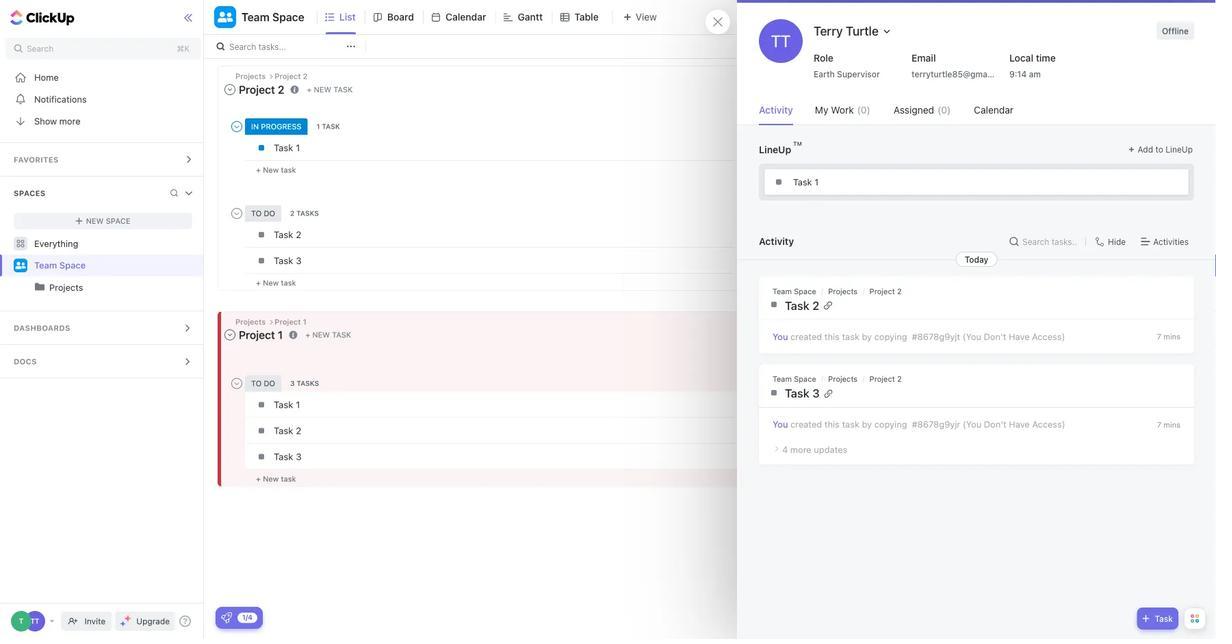 Task type: locate. For each thing, give the bounding box(es) containing it.
more right the 4
[[790, 444, 812, 455]]

1 project 2 link from the top
[[870, 287, 902, 296]]

1 vertical spatial mins
[[1164, 420, 1181, 429]]

0 vertical spatial add
[[687, 176, 702, 184]]

0 vertical spatial you
[[773, 331, 788, 341]]

1 created from the top
[[791, 331, 822, 341]]

new up project 1 dropdown button
[[263, 278, 279, 287]]

add for 2nd add new status button from the bottom
[[687, 176, 702, 184]]

1 horizontal spatial lineup
[[1166, 145, 1193, 154]]

0 vertical spatial (you
[[963, 331, 982, 341]]

1 vertical spatial project 2 link
[[870, 375, 902, 384]]

user friends image up search tasks... on the top left
[[217, 11, 233, 23]]

(you
[[963, 331, 982, 341], [963, 419, 982, 430]]

spaces
[[14, 189, 46, 198]]

search tasks...
[[229, 42, 286, 51]]

‎task down tm
[[793, 177, 812, 187]]

new down task 1 at the left of page
[[263, 165, 279, 174]]

project inside project 2 dropdown button
[[239, 83, 275, 96]]

2 vertical spatial task 3
[[274, 451, 302, 462]]

list
[[339, 11, 356, 23]]

2 team space / projects / project 2 from the top
[[773, 375, 902, 384]]

notifications
[[34, 94, 87, 104]]

Search tasks.. text field
[[1023, 231, 1080, 252]]

tm
[[793, 141, 802, 147]]

don't right #8678g9yjr
[[984, 419, 1007, 430]]

‎task 1 down tm
[[793, 177, 819, 187]]

search up home
[[27, 44, 54, 53]]

tt right t at the bottom of page
[[30, 617, 39, 625]]

‎task
[[793, 177, 812, 187], [274, 399, 293, 410], [274, 425, 293, 436]]

tasks
[[297, 209, 319, 217], [297, 380, 319, 387]]

team space / projects / project 2 for task 3
[[773, 375, 902, 384]]

1 7 mins from the top
[[1157, 332, 1181, 341]]

lineup inside lineup tm
[[759, 144, 791, 155]]

by
[[862, 331, 872, 341], [862, 419, 872, 430]]

add new status for 2nd add new status button from the bottom
[[687, 176, 749, 184]]

project
[[275, 72, 301, 81], [239, 83, 275, 96], [870, 287, 895, 296], [275, 317, 301, 326], [239, 329, 275, 342], [870, 375, 895, 384]]

by for #8678g9yjr (you don't have access)
[[862, 419, 872, 430]]

task
[[274, 142, 293, 153], [274, 229, 293, 240], [274, 255, 293, 266], [785, 298, 810, 312], [785, 386, 810, 400], [274, 451, 293, 462], [1155, 614, 1173, 624]]

‎task 1 up ‎task 2
[[274, 399, 300, 410]]

0 horizontal spatial more
[[59, 116, 80, 126]]

0 horizontal spatial team space
[[34, 260, 86, 271]]

2 add from the top
[[687, 347, 702, 355]]

0 vertical spatial task 2 link
[[270, 223, 808, 246]]

team space / projects / project 2 for task 2
[[773, 287, 902, 296]]

0 horizontal spatial search
[[27, 44, 54, 53]]

7
[[1157, 332, 1162, 341], [1157, 420, 1162, 429]]

2 status from the top
[[722, 347, 749, 355]]

project 2 link up you created this task by copying #8678g9yjt (you don't have access)
[[870, 287, 902, 296]]

project 1 inside dropdown button
[[239, 329, 283, 342]]

1 vertical spatial by
[[862, 419, 872, 430]]

1 add from the top
[[687, 176, 702, 184]]

1 vertical spatial more
[[790, 444, 812, 455]]

new up everything link
[[86, 217, 104, 226]]

7 mins for #8678g9yjr (you don't have access)
[[1157, 420, 1181, 429]]

1 horizontal spatial tt
[[771, 31, 791, 51]]

status
[[722, 176, 749, 184], [722, 347, 749, 355]]

task 3 link
[[270, 249, 808, 272], [763, 386, 1181, 400], [270, 445, 808, 469]]

1 horizontal spatial search
[[229, 42, 256, 51]]

1 vertical spatial user friends image
[[15, 261, 26, 270]]

0 vertical spatial activity
[[759, 104, 793, 116]]

2 7 mins from the top
[[1157, 420, 1181, 429]]

2 vertical spatial team space link
[[773, 375, 816, 384]]

1 tasks from the top
[[297, 209, 319, 217]]

don't right #8678g9yjt
[[984, 331, 1007, 341]]

1 7 from the top
[[1157, 332, 1162, 341]]

‎task 1 link
[[765, 169, 1189, 195], [270, 393, 808, 417]]

this
[[825, 331, 840, 341], [825, 419, 840, 430]]

0 vertical spatial project 2 link
[[870, 287, 902, 296]]

2 copying from the top
[[875, 419, 907, 430]]

tt
[[771, 31, 791, 51], [30, 617, 39, 625]]

1 vertical spatial team space / projects / project 2
[[773, 375, 902, 384]]

1/4
[[242, 614, 253, 622]]

0 vertical spatial project 1
[[275, 317, 307, 326]]

0 vertical spatial new
[[704, 176, 721, 184]]

‎task inside 'link'
[[274, 425, 293, 436]]

1 have from the top
[[1009, 331, 1030, 341]]

1 horizontal spatial calendar
[[974, 104, 1014, 116]]

0 vertical spatial add new status button
[[680, 176, 756, 184]]

user friends image up 'dashboards' at the bottom left of page
[[15, 261, 26, 270]]

0 vertical spatial this
[[825, 331, 840, 341]]

task 3 for the bottom 'task 3' link
[[274, 451, 302, 462]]

lineup left tm
[[759, 144, 791, 155]]

2 don't from the top
[[984, 419, 1007, 430]]

2 (you from the top
[[963, 419, 982, 430]]

0 vertical spatial task 3
[[274, 255, 302, 266]]

calendar link
[[446, 0, 492, 34]]

you created this task by copying #8678g9yjr (you don't have access)
[[773, 419, 1065, 430]]

1 vertical spatial created
[[791, 419, 822, 430]]

role
[[814, 52, 834, 64]]

1 access) from the top
[[1032, 331, 1065, 341]]

0 vertical spatial don't
[[984, 331, 1007, 341]]

2 created from the top
[[791, 419, 822, 430]]

1 vertical spatial task 2 link
[[763, 298, 1181, 312]]

copying left #8678g9yjt
[[875, 331, 907, 341]]

(0)
[[857, 104, 871, 116], [938, 104, 951, 116]]

1 horizontal spatial more
[[790, 444, 812, 455]]

1 status from the top
[[722, 176, 749, 184]]

0 vertical spatial access)
[[1032, 331, 1065, 341]]

1 vertical spatial tasks
[[297, 380, 319, 387]]

terry turtle button
[[808, 19, 898, 42], [808, 19, 898, 42]]

add to lineup
[[1138, 145, 1193, 154]]

invite
[[85, 617, 106, 626]]

task 3 up 4 more updates
[[785, 386, 820, 400]]

task
[[334, 85, 353, 94], [322, 122, 340, 130], [281, 165, 296, 174], [281, 278, 296, 287], [332, 331, 351, 340], [842, 331, 860, 341], [842, 419, 860, 430], [281, 475, 296, 484]]

1 vertical spatial have
[[1009, 419, 1030, 430]]

1 vertical spatial add new status button
[[680, 347, 756, 355]]

copying left #8678g9yjr
[[875, 419, 907, 430]]

search
[[229, 42, 256, 51], [27, 44, 54, 53]]

2 7 from the top
[[1157, 420, 1162, 429]]

1 vertical spatial this
[[825, 419, 840, 430]]

0 vertical spatial status
[[722, 176, 749, 184]]

0 vertical spatial ‎task 1
[[793, 177, 819, 187]]

1 activity from the top
[[759, 104, 793, 116]]

mins for you created this task by copying #8678g9yjr (you don't have access)
[[1164, 420, 1181, 429]]

2 you from the top
[[773, 419, 788, 430]]

team inside button
[[242, 11, 270, 24]]

table link
[[574, 0, 604, 34]]

copying for #8678g9yjr
[[875, 419, 907, 430]]

copying
[[875, 331, 907, 341], [875, 419, 907, 430]]

1 team space / projects / project 2 from the top
[[773, 287, 902, 296]]

0 vertical spatial created
[[791, 331, 822, 341]]

team space down the everything
[[34, 260, 86, 271]]

list info image right project 2 dropdown button
[[291, 85, 299, 94]]

+ new task
[[307, 85, 353, 94], [256, 165, 296, 174], [256, 278, 296, 287], [305, 331, 351, 340], [256, 475, 296, 484]]

2 vertical spatial ‎task
[[274, 425, 293, 436]]

lineup
[[759, 144, 791, 155], [1166, 145, 1193, 154]]

1 horizontal spatial team space
[[242, 11, 304, 24]]

0 vertical spatial team space
[[242, 11, 304, 24]]

user friends image
[[217, 11, 233, 23], [15, 261, 26, 270]]

earth
[[814, 69, 835, 79]]

1 vertical spatial don't
[[984, 419, 1007, 430]]

upgrade
[[136, 617, 170, 626]]

0 vertical spatial more
[[59, 116, 80, 126]]

status for 2nd add new status button from the bottom
[[722, 176, 749, 184]]

1 mins from the top
[[1164, 332, 1181, 341]]

1 don't from the top
[[984, 331, 1007, 341]]

access) for you created this task by copying #8678g9yjt (you don't have access)
[[1032, 331, 1065, 341]]

1 vertical spatial copying
[[875, 419, 907, 430]]

show more
[[34, 116, 80, 126]]

0 vertical spatial team space / projects / project 2
[[773, 287, 902, 296]]

‎task 1
[[793, 177, 819, 187], [274, 399, 300, 410]]

1 vertical spatial ‎task
[[274, 399, 293, 410]]

projects
[[235, 72, 268, 81], [49, 282, 83, 293], [828, 287, 858, 296], [235, 317, 268, 326], [828, 375, 858, 384]]

activity
[[759, 104, 793, 116], [759, 236, 794, 247]]

project 2 down search tasks... text field
[[275, 72, 308, 81]]

1 new from the top
[[704, 176, 721, 184]]

new down ‎task 2
[[263, 475, 279, 484]]

this for you created this task by copying #8678g9yjr (you don't have access)
[[825, 419, 840, 430]]

list info image right project 1 dropdown button
[[289, 331, 297, 339]]

0 horizontal spatial (0)
[[857, 104, 871, 116]]

project 1 button
[[223, 325, 286, 345]]

2 project 2 link from the top
[[870, 375, 902, 384]]

onboarding checklist button element
[[221, 613, 232, 624]]

project 1
[[275, 317, 307, 326], [239, 329, 283, 342]]

1 vertical spatial team space link
[[773, 287, 816, 296]]

more inside the sidebar navigation
[[59, 116, 80, 126]]

0 horizontal spatial tt
[[30, 617, 39, 625]]

(you right #8678g9yjr
[[963, 419, 982, 430]]

project 2 link down you created this task by copying #8678g9yjt (you don't have access)
[[870, 375, 902, 384]]

activities
[[1153, 237, 1189, 247]]

access)
[[1032, 331, 1065, 341], [1032, 419, 1065, 430]]

2 tasks
[[290, 209, 319, 217]]

2 this from the top
[[825, 419, 840, 430]]

space
[[272, 11, 304, 24], [106, 217, 130, 226], [59, 260, 86, 271], [794, 287, 816, 296], [794, 375, 816, 384]]

add new status for 2nd add new status button from the top
[[687, 347, 749, 355]]

calendar down 9:14
[[974, 104, 1014, 116]]

this for you created this task by copying #8678g9yjt (you don't have access)
[[825, 331, 840, 341]]

calendar
[[446, 11, 486, 23], [974, 104, 1014, 116]]

0 vertical spatial task 2
[[274, 229, 301, 240]]

9:14
[[1010, 69, 1027, 79]]

search left tasks...
[[229, 42, 256, 51]]

2 by from the top
[[862, 419, 872, 430]]

7 for you created this task by copying #8678g9yjr (you don't have access)
[[1157, 420, 1162, 429]]

1 you from the top
[[773, 331, 788, 341]]

1 vertical spatial you
[[773, 419, 788, 430]]

onboarding checklist button image
[[221, 613, 232, 624]]

search for search
[[27, 44, 54, 53]]

1 vertical spatial 7
[[1157, 420, 1162, 429]]

0 vertical spatial tasks
[[297, 209, 319, 217]]

2 mins from the top
[[1164, 420, 1181, 429]]

(0) right assigned
[[938, 104, 951, 116]]

0 vertical spatial calendar
[[446, 11, 486, 23]]

0 vertical spatial list info image
[[291, 85, 299, 94]]

project 2 down search tasks... on the top left
[[239, 83, 284, 96]]

‎task down the 3 tasks
[[274, 425, 293, 436]]

tasks for 2 tasks
[[297, 209, 319, 217]]

team space / projects / project 2
[[773, 287, 902, 296], [773, 375, 902, 384]]

1 vertical spatial add
[[687, 347, 702, 355]]

1 copying from the top
[[875, 331, 907, 341]]

team
[[242, 11, 270, 24], [34, 260, 57, 271], [773, 287, 792, 296], [773, 375, 792, 384]]

1 vertical spatial access)
[[1032, 419, 1065, 430]]

(you right #8678g9yjt
[[963, 331, 982, 341]]

0 vertical spatial 7
[[1157, 332, 1162, 341]]

1 inside dropdown button
[[278, 329, 283, 342]]

0 horizontal spatial calendar
[[446, 11, 486, 23]]

local
[[1010, 52, 1034, 64]]

space inside button
[[272, 11, 304, 24]]

1 vertical spatial list info image
[[289, 331, 297, 339]]

task 3 down 2 tasks
[[274, 255, 302, 266]]

lineup right to at right top
[[1166, 145, 1193, 154]]

by for #8678g9yjt (you don't have access)
[[862, 331, 872, 341]]

1 horizontal spatial (0)
[[938, 104, 951, 116]]

task 2
[[274, 229, 301, 240], [785, 298, 819, 312]]

team space link for task 2
[[773, 287, 816, 296]]

team space up tasks...
[[242, 11, 304, 24]]

0 horizontal spatial lineup
[[759, 144, 791, 155]]

task 2 link
[[270, 223, 808, 246], [763, 298, 1181, 312]]

add new status button
[[680, 176, 756, 184], [680, 347, 756, 355]]

task 3
[[274, 255, 302, 266], [785, 386, 820, 400], [274, 451, 302, 462]]

projects link
[[1, 277, 194, 298], [49, 277, 194, 298], [828, 287, 858, 296], [828, 375, 858, 384]]

home
[[34, 72, 59, 82]]

project 2
[[275, 72, 308, 81], [239, 83, 284, 96]]

new up 1 task
[[314, 85, 331, 94]]

2 access) from the top
[[1032, 419, 1065, 430]]

1
[[317, 122, 320, 130], [296, 142, 300, 153], [815, 177, 819, 187], [303, 317, 307, 326], [278, 329, 283, 342], [296, 399, 300, 410]]

1 this from the top
[[825, 331, 840, 341]]

list info image
[[291, 85, 299, 94], [289, 331, 297, 339]]

1 vertical spatial new
[[704, 347, 721, 355]]

1 vertical spatial team space
[[34, 260, 86, 271]]

‎task up ‎task 2
[[274, 399, 293, 410]]

1 vertical spatial task 3 link
[[763, 386, 1181, 400]]

0 vertical spatial add new status
[[687, 176, 749, 184]]

list info image for 1
[[289, 331, 297, 339]]

0 horizontal spatial ‎task 1
[[274, 399, 300, 410]]

1 vertical spatial 7 mins
[[1157, 420, 1181, 429]]

add new status
[[687, 176, 749, 184], [687, 347, 749, 355]]

(0) right the "work"
[[857, 104, 871, 116]]

2 have from the top
[[1009, 419, 1030, 430]]

project inside project 1 dropdown button
[[239, 329, 275, 342]]

0 vertical spatial by
[[862, 331, 872, 341]]

1 by from the top
[[862, 331, 872, 341]]

more down notifications
[[59, 116, 80, 126]]

0 vertical spatial copying
[[875, 331, 907, 341]]

new
[[704, 176, 721, 184], [704, 347, 721, 355]]

terry
[[814, 23, 843, 38]]

⌘k
[[177, 44, 190, 53]]

3 down ‎task 2
[[296, 451, 302, 462]]

1 vertical spatial status
[[722, 347, 749, 355]]

task 3 down ‎task 2
[[274, 451, 302, 462]]

don't
[[984, 331, 1007, 341], [984, 419, 1007, 430]]

calendar right board link
[[446, 11, 486, 23]]

tt left terry in the right of the page
[[771, 31, 791, 51]]

lineup inside dropdown button
[[1166, 145, 1193, 154]]

add for 2nd add new status button from the top
[[687, 347, 702, 355]]

0 vertical spatial have
[[1009, 331, 1030, 341]]

1 add new status from the top
[[687, 176, 749, 184]]

1 vertical spatial (you
[[963, 419, 982, 430]]

0 vertical spatial user friends image
[[217, 11, 233, 23]]

1 vertical spatial project 2
[[239, 83, 284, 96]]

0 vertical spatial mins
[[1164, 332, 1181, 341]]

1 vertical spatial calendar
[[974, 104, 1014, 116]]

0 horizontal spatial user friends image
[[15, 261, 26, 270]]

1 vertical spatial tt
[[30, 617, 39, 625]]

add
[[687, 176, 702, 184], [687, 347, 702, 355]]

team inside the sidebar navigation
[[34, 260, 57, 271]]

3 down 2 tasks
[[296, 255, 302, 266]]

1 vertical spatial add new status
[[687, 347, 749, 355]]

more for show
[[59, 116, 80, 126]]

0 vertical spatial 7 mins
[[1157, 332, 1181, 341]]

2 tasks from the top
[[297, 380, 319, 387]]

upgrade link
[[115, 612, 175, 631]]

2 add new status from the top
[[687, 347, 749, 355]]

1 (you from the top
[[963, 331, 982, 341]]

1 vertical spatial project 1
[[239, 329, 283, 342]]

1 vertical spatial activity
[[759, 236, 794, 247]]

don't for #8678g9yjt
[[984, 331, 1007, 341]]

search inside the sidebar navigation
[[27, 44, 54, 53]]

7 mins
[[1157, 332, 1181, 341], [1157, 420, 1181, 429]]

1 vertical spatial task 2
[[785, 298, 819, 312]]



Task type: vqa. For each thing, say whether or not it's contained in the screenshot.
the leftmost (0)
yes



Task type: describe. For each thing, give the bounding box(es) containing it.
view button
[[612, 9, 661, 26]]

sidebar navigation
[[0, 0, 207, 639]]

add to lineup button
[[1124, 142, 1199, 158]]

2 inside dropdown button
[[278, 83, 284, 96]]

+ new task down ‎task 2
[[256, 475, 296, 484]]

(you for #8678g9yjr
[[963, 419, 982, 430]]

sparkle svg 2 image
[[121, 622, 126, 627]]

email terryturtle85@gmail.com local time 9:14 am
[[912, 52, 1056, 79]]

2 inside 'link'
[[296, 425, 301, 436]]

1 task
[[317, 122, 340, 130]]

table
[[574, 11, 599, 23]]

you for you created this task by copying #8678g9yjr (you don't have access)
[[773, 419, 788, 430]]

1 task button
[[315, 122, 345, 130]]

‎task 2 link
[[270, 419, 808, 443]]

share button
[[1159, 6, 1204, 28]]

t
[[19, 617, 23, 625]]

project 2 link for 3
[[870, 375, 902, 384]]

created for you created this task by copying #8678g9yjr (you don't have access)
[[791, 419, 822, 430]]

0 vertical spatial ‎task
[[793, 177, 812, 187]]

1 vertical spatial ‎task 1 link
[[270, 393, 808, 417]]

favorites button
[[0, 143, 206, 176]]

task 3 for the topmost 'task 3' link
[[274, 255, 302, 266]]

+ new task down task 1 at the left of page
[[256, 165, 296, 174]]

board
[[387, 11, 414, 23]]

team space button
[[236, 2, 304, 32]]

docs
[[14, 357, 37, 366]]

supervisor
[[837, 69, 880, 79]]

home link
[[0, 66, 206, 88]]

copying for #8678g9yjt
[[875, 331, 907, 341]]

4 more updates
[[782, 444, 848, 455]]

terryturtle85@gmail.com
[[912, 69, 1012, 79]]

+ new task up 3 tasks dropdown button
[[305, 331, 351, 340]]

don't for #8678g9yjr
[[984, 419, 1007, 430]]

0 vertical spatial tt
[[771, 31, 791, 51]]

gantt link
[[518, 0, 548, 34]]

show
[[34, 116, 57, 126]]

1 (0) from the left
[[857, 104, 871, 116]]

0 vertical spatial ‎task 1 link
[[765, 169, 1189, 195]]

status for 2nd add new status button from the top
[[722, 347, 749, 355]]

mins for you created this task by copying #8678g9yjt (you don't have access)
[[1164, 332, 1181, 341]]

today
[[965, 255, 989, 264]]

assigned
[[894, 104, 934, 116]]

created for you created this task by copying #8678g9yjt (you don't have access)
[[791, 331, 822, 341]]

project 2 button
[[223, 80, 288, 99]]

add
[[1138, 145, 1153, 154]]

0 vertical spatial task 3 link
[[270, 249, 808, 272]]

am
[[1029, 69, 1041, 79]]

you created this task by copying #8678g9yjt (you don't have access)
[[773, 331, 1065, 341]]

3 tasks button
[[288, 380, 324, 387]]

2 add new status button from the top
[[680, 347, 756, 355]]

favorites
[[14, 155, 59, 164]]

‎task 2
[[274, 425, 301, 436]]

task 1 link
[[270, 136, 808, 159]]

everything
[[34, 239, 78, 249]]

tasks for 3 tasks
[[297, 380, 319, 387]]

to
[[1156, 145, 1164, 154]]

4
[[782, 444, 788, 455]]

terry turtle
[[814, 23, 879, 38]]

0 vertical spatial project 2
[[275, 72, 308, 81]]

notifications link
[[0, 88, 206, 110]]

email
[[912, 52, 936, 64]]

everything link
[[0, 233, 206, 255]]

#8678g9yjt
[[912, 331, 960, 341]]

my work (0)
[[815, 104, 871, 116]]

sparkle svg 1 image
[[125, 615, 132, 622]]

2 vertical spatial task 3 link
[[270, 445, 808, 469]]

project 2 inside dropdown button
[[239, 83, 284, 96]]

tasks...
[[259, 42, 286, 51]]

activities button
[[1138, 233, 1194, 250]]

2 new from the top
[[704, 347, 721, 355]]

(you for #8678g9yjt
[[963, 331, 982, 341]]

view
[[636, 11, 657, 23]]

new up 3 tasks dropdown button
[[312, 331, 330, 340]]

offline
[[1162, 26, 1189, 36]]

list info image for 2
[[291, 85, 299, 94]]

1 vertical spatial ‎task 1
[[274, 399, 300, 410]]

new space
[[86, 217, 130, 226]]

hide
[[1108, 237, 1126, 246]]

more for 4
[[790, 444, 812, 455]]

0 horizontal spatial task 2
[[274, 229, 301, 240]]

gantt
[[518, 11, 543, 23]]

my
[[815, 104, 829, 116]]

list link
[[339, 0, 361, 34]]

have for #8678g9yjt (you don't have access)
[[1009, 331, 1030, 341]]

projects inside the sidebar navigation
[[49, 282, 83, 293]]

dashboards
[[14, 324, 70, 333]]

task 1
[[274, 142, 300, 153]]

1 horizontal spatial task 2
[[785, 298, 819, 312]]

access) for you created this task by copying #8678g9yjr (you don't have access)
[[1032, 419, 1065, 430]]

3 up 4 more updates
[[813, 386, 820, 400]]

3 up ‎task 2
[[290, 380, 295, 387]]

have for #8678g9yjr (you don't have access)
[[1009, 419, 1030, 430]]

1 add new status button from the top
[[680, 176, 756, 184]]

assigned (0)
[[894, 104, 951, 116]]

time
[[1036, 52, 1056, 64]]

lineup tm
[[759, 141, 802, 155]]

you for you created this task by copying #8678g9yjt (you don't have access)
[[773, 331, 788, 341]]

project 2 link for 2
[[870, 287, 902, 296]]

7 for you created this task by copying #8678g9yjt (you don't have access)
[[1157, 332, 1162, 341]]

work
[[831, 104, 854, 116]]

Search tasks... text field
[[229, 37, 343, 56]]

1 horizontal spatial ‎task 1
[[793, 177, 819, 187]]

turtle
[[846, 23, 879, 38]]

share
[[1176, 12, 1199, 22]]

2 tasks button
[[288, 209, 324, 217]]

#8678g9yjr
[[912, 419, 961, 430]]

new inside the sidebar navigation
[[86, 217, 104, 226]]

+ new task up project 1 dropdown button
[[256, 278, 296, 287]]

team space inside team space button
[[242, 11, 304, 24]]

7 mins for #8678g9yjt (you don't have access)
[[1157, 332, 1181, 341]]

1 horizontal spatial user friends image
[[217, 11, 233, 23]]

1 vertical spatial task 3
[[785, 386, 820, 400]]

updates
[[814, 444, 848, 455]]

+ new task up 1 task dropdown button
[[307, 85, 353, 94]]

earth supervisor button
[[808, 66, 897, 82]]

3 tasks
[[290, 380, 319, 387]]

search for search tasks...
[[229, 42, 256, 51]]

team space inside the sidebar navigation
[[34, 260, 86, 271]]

2 activity from the top
[[759, 236, 794, 247]]

tt inside the sidebar navigation
[[30, 617, 39, 625]]

role earth supervisor
[[814, 52, 880, 79]]

board link
[[387, 0, 420, 34]]

2 (0) from the left
[[938, 104, 951, 116]]

team space link for task 3
[[773, 375, 816, 384]]

0 vertical spatial team space link
[[34, 255, 194, 277]]



